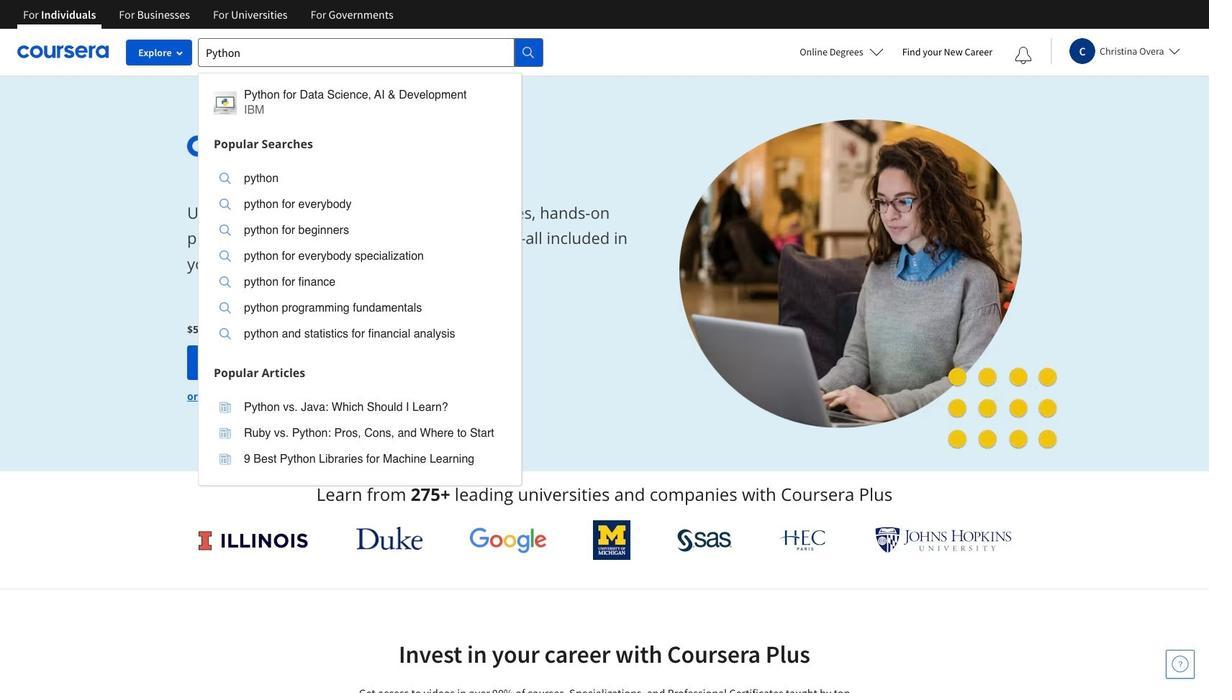 Task type: vqa. For each thing, say whether or not it's contained in the screenshot.
"control" associated with Converter
no



Task type: locate. For each thing, give the bounding box(es) containing it.
autocomplete results list box
[[198, 72, 522, 486]]

hec paris image
[[779, 526, 829, 555]]

list box
[[199, 157, 521, 360], [199, 386, 521, 485]]

1 vertical spatial list box
[[199, 386, 521, 485]]

coursera plus image
[[187, 135, 406, 157]]

suggestion image image
[[214, 91, 237, 114], [220, 173, 231, 184], [220, 199, 231, 210], [220, 225, 231, 236], [220, 251, 231, 262], [220, 276, 231, 288], [220, 302, 231, 314], [220, 328, 231, 340], [220, 402, 231, 413], [220, 428, 231, 439], [220, 454, 231, 465]]

None search field
[[198, 38, 544, 486]]

coursera image
[[17, 40, 109, 64]]

0 vertical spatial list box
[[199, 157, 521, 360]]

sas image
[[677, 529, 732, 552]]

What do you want to learn? text field
[[198, 38, 515, 67]]

banner navigation
[[12, 0, 405, 29]]



Task type: describe. For each thing, give the bounding box(es) containing it.
help center image
[[1172, 656, 1189, 673]]

2 list box from the top
[[199, 386, 521, 485]]

johns hopkins university image
[[875, 527, 1012, 554]]

google image
[[469, 527, 547, 554]]

1 list box from the top
[[199, 157, 521, 360]]

duke university image
[[356, 527, 423, 550]]

university of michigan image
[[593, 521, 631, 560]]

university of illinois at urbana-champaign image
[[197, 529, 310, 552]]



